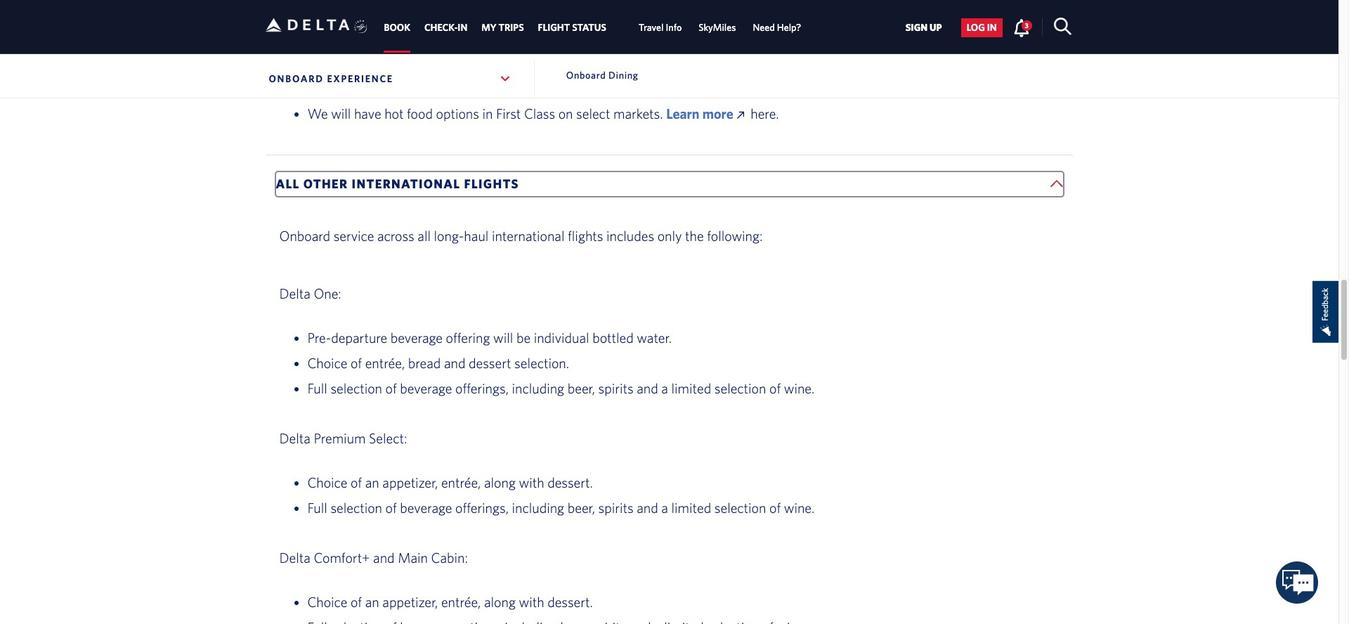 Task type: vqa. For each thing, say whether or not it's contained in the screenshot.
field
no



Task type: describe. For each thing, give the bounding box(es) containing it.
pay.
[[679, 0, 702, 6]]

2 full from the top
[[308, 500, 327, 516]]

dining
[[609, 70, 639, 81]]

markets.
[[614, 105, 663, 121]]

miles.
[[308, 10, 341, 26]]

tap-
[[638, 0, 662, 6]]

0 vertical spatial including
[[409, 80, 461, 96]]

my trips
[[482, 22, 524, 33]]

flights inside the delta comfort+ and first class customers will receive complimentary beer, wine and liquor service. express beverage service flights 251-499 may receive beer and wine.  other liquor is pending crew availability and remaining flight time.
[[308, 55, 346, 71]]

across
[[377, 228, 415, 244]]

need help? link
[[753, 15, 802, 40]]

1 vertical spatial available
[[739, 80, 790, 96]]

book link
[[384, 15, 411, 40]]

will right "we"
[[331, 105, 351, 121]]

travel info link
[[639, 15, 682, 40]]

dessert
[[469, 355, 511, 371]]

water.
[[637, 329, 672, 346]]

by
[[586, 0, 600, 6]]

offering
[[446, 329, 490, 346]]

bottled
[[593, 329, 634, 346]]

purchase
[[486, 0, 539, 6]]

help?
[[777, 22, 802, 33]]

sign
[[906, 22, 928, 33]]

in inside button
[[988, 22, 997, 33]]

includes
[[607, 228, 655, 244]]

2 offerings, from the top
[[456, 500, 509, 516]]

2 full selection of beverage offerings, including beer, spirits and a limited selection of wine. from the top
[[308, 500, 818, 516]]

0 vertical spatial all
[[806, 80, 820, 96]]

learn
[[667, 105, 700, 121]]

crew
[[698, 55, 726, 71]]

3 choice from the top
[[308, 594, 348, 610]]

may inside the delta comfort+ and first class customers will receive complimentary beer, wine and liquor service. express beverage service flights 251-499 may receive beer and wine.  other liquor is pending crew availability and remaining flight time.
[[401, 55, 426, 71]]

1 dessert. from the top
[[548, 474, 593, 490]]

beer
[[473, 55, 499, 71]]

2 appetizer, from the top
[[383, 594, 438, 610]]

bread
[[408, 355, 441, 371]]

pre-departure beverage offering will be individual bottled water.
[[308, 329, 672, 346]]

1 choice of an appetizer, entrée, along with dessert. from the top
[[308, 474, 593, 490]]

info
[[666, 22, 682, 33]]

all other international flights link
[[276, 172, 1063, 196]]

log in button
[[961, 18, 1003, 37]]

premium
[[314, 430, 366, 446]]

may inside customers in main cabin may purchase alcohol by using tap-to-pay. not available on express beverage service flights 251-499 miles.
[[458, 0, 483, 6]]

all
[[276, 176, 300, 191]]

is
[[636, 55, 645, 71]]

log in
[[967, 22, 997, 33]]

more
[[703, 105, 734, 121]]

1 horizontal spatial receive
[[576, 35, 616, 51]]

sign up link
[[900, 18, 948, 37]]

499 inside customers in main cabin may purchase alcohol by using tap-to-pay. not available on express beverage service flights 251-499 miles.
[[1016, 0, 1040, 6]]

2 vertical spatial beer,
[[568, 500, 595, 516]]

log
[[967, 22, 985, 33]]

1 vertical spatial main
[[398, 549, 428, 566]]

experience
[[327, 73, 394, 84]]

up
[[930, 22, 942, 33]]

haul
[[464, 228, 489, 244]]

travel
[[639, 22, 664, 33]]

comfort+ for main
[[314, 549, 370, 566]]

delta for delta comfort+ and main cabin:
[[279, 549, 311, 566]]

1 vertical spatial on
[[863, 80, 878, 96]]

following:
[[707, 228, 763, 244]]

0 horizontal spatial be
[[517, 329, 531, 346]]

food
[[407, 105, 433, 121]]

service inside customers in main cabin may purchase alcohol by using tap-to-pay. not available on express beverage service flights 251-499 miles.
[[905, 0, 947, 6]]

on inside customers in main cabin may purchase alcohol by using tap-to-pay. not available on express beverage service flights 251-499 miles.
[[784, 0, 798, 6]]

customers
[[488, 35, 549, 51]]

departure
[[331, 329, 388, 346]]

0 horizontal spatial all
[[418, 228, 431, 244]]

flight status
[[538, 22, 607, 33]]

1 spirits from the top
[[599, 380, 634, 396]]

options
[[436, 105, 479, 121]]

skymiles link
[[699, 15, 736, 40]]

2 a from the top
[[662, 500, 669, 516]]

1 vertical spatial entrée,
[[441, 474, 481, 490]]

2 beverages, from the left
[[529, 80, 590, 96]]

2 dessert. from the top
[[548, 594, 593, 610]]

1 with from the top
[[519, 474, 544, 490]]

cabin
[[421, 0, 455, 6]]

delta one:
[[279, 285, 341, 301]]

3 link
[[1013, 18, 1032, 36]]

mixers
[[657, 80, 696, 96]]

2 choice of an appetizer, entrée, along with dessert. from the top
[[308, 594, 596, 610]]

1 limited from the top
[[672, 380, 712, 396]]

delta air lines image
[[265, 3, 350, 47]]

long-
[[434, 228, 464, 244]]

tab list containing book
[[377, 0, 810, 53]]

flights
[[464, 176, 519, 191]]

the
[[685, 228, 704, 244]]

1 along from the top
[[484, 474, 516, 490]]

1 a from the top
[[662, 380, 669, 396]]

onboard experience button
[[265, 61, 515, 96]]

1 beverages, from the left
[[345, 80, 406, 96]]

in inside customers in main cabin may purchase alcohol by using tap-to-pay. not available on express beverage service flights 251-499 miles.
[[374, 0, 384, 6]]

travel info
[[639, 22, 682, 33]]

select:
[[369, 430, 407, 446]]

juices,
[[593, 80, 629, 96]]

flight status link
[[538, 15, 607, 40]]

international
[[352, 176, 461, 191]]

flights
[[568, 228, 603, 244]]

onboard experience
[[269, 73, 394, 84]]

remaining
[[818, 55, 876, 71]]

2 with from the top
[[519, 594, 544, 610]]

2 spirits from the top
[[599, 500, 634, 516]]

1 horizontal spatial be
[[722, 80, 736, 96]]

choice of entrée, bread and dessert selection.
[[308, 355, 573, 371]]

express inside customers in main cabin may purchase alcohol by using tap-to-pay. not available on express beverage service flights 251-499 miles.
[[802, 0, 846, 6]]

message us image
[[1277, 562, 1319, 604]]

we
[[308, 105, 328, 121]]

my trips link
[[482, 15, 524, 40]]

1 an from the top
[[365, 474, 379, 490]]

1 offerings, from the top
[[456, 380, 509, 396]]

0 horizontal spatial on
[[559, 105, 573, 121]]

cabins
[[823, 80, 860, 96]]

will up learn more link
[[699, 80, 719, 96]]

3
[[1025, 21, 1029, 29]]



Task type: locate. For each thing, give the bounding box(es) containing it.
0 horizontal spatial 499
[[374, 55, 398, 71]]

1 vertical spatial beverage
[[927, 35, 980, 51]]

1 horizontal spatial 251-
[[991, 0, 1016, 6]]

service.
[[833, 35, 876, 51]]

to-
[[662, 0, 679, 6]]

book
[[384, 22, 411, 33]]

beverages,
[[345, 80, 406, 96], [529, 80, 590, 96]]

0 vertical spatial comfort+
[[342, 35, 398, 51]]

0 vertical spatial an
[[365, 474, 379, 490]]

1 horizontal spatial other
[[562, 55, 596, 71]]

class down cola
[[524, 105, 555, 121]]

offerings, up cabin:
[[456, 500, 509, 516]]

1 vertical spatial wine.
[[784, 500, 815, 516]]

0 vertical spatial choice of an appetizer, entrée, along with dessert.
[[308, 474, 593, 490]]

have
[[354, 105, 381, 121]]

other up "we"
[[308, 80, 341, 96]]

1 choice from the top
[[308, 355, 348, 371]]

this link opens another site in a new window that may not follow the same accessibility policies as delta air lines. image
[[737, 111, 748, 119]]

1 vertical spatial other
[[308, 80, 341, 96]]

learn more
[[667, 105, 734, 121]]

beverage up service.
[[849, 0, 902, 6]]

in right log at the top right of the page
[[988, 22, 997, 33]]

0 horizontal spatial may
[[401, 55, 426, 71]]

0 vertical spatial entrée,
[[365, 355, 405, 371]]

comfort+ inside the delta comfort+ and first class customers will receive complimentary beer, wine and liquor service. express beverage service flights 251-499 may receive beer and wine.  other liquor is pending crew availability and remaining flight time.
[[342, 35, 398, 51]]

1 horizontal spatial select
[[881, 80, 915, 96]]

customers
[[308, 0, 371, 6]]

all
[[806, 80, 820, 96], [418, 228, 431, 244]]

onboard for onboard service across all long-haul international flights includes only the following:
[[279, 228, 330, 244]]

1 vertical spatial liquor
[[600, 55, 633, 71]]

2 limited from the top
[[672, 500, 712, 516]]

skymiles
[[699, 22, 736, 33]]

0 vertical spatial offerings,
[[456, 380, 509, 396]]

all left long-
[[418, 228, 431, 244]]

service inside the delta comfort+ and first class customers will receive complimentary beer, wine and liquor service. express beverage service flights 251-499 may receive beer and wine.  other liquor is pending crew availability and remaining flight time.
[[983, 35, 1025, 51]]

499
[[1016, 0, 1040, 6], [374, 55, 398, 71]]

availability
[[729, 55, 790, 71]]

1 vertical spatial dessert.
[[548, 594, 593, 610]]

1 vertical spatial all
[[418, 228, 431, 244]]

delta comfort+ and main cabin:
[[279, 549, 468, 566]]

1 vertical spatial offerings,
[[456, 500, 509, 516]]

2 vertical spatial entrée,
[[441, 594, 481, 610]]

1 horizontal spatial 499
[[1016, 0, 1040, 6]]

0 horizontal spatial class
[[454, 35, 485, 51]]

1 vertical spatial receive
[[429, 55, 470, 71]]

status
[[572, 22, 607, 33]]

251- up the 3 link
[[991, 0, 1016, 6]]

appetizer, down select:
[[383, 474, 438, 490]]

tab list
[[377, 0, 810, 53]]

251- inside the delta comfort+ and first class customers will receive complimentary beer, wine and liquor service. express beverage service flights 251-499 may receive beer and wine.  other liquor is pending crew availability and remaining flight time.
[[349, 55, 374, 71]]

1 vertical spatial first
[[496, 105, 521, 121]]

wine.
[[784, 380, 815, 396], [784, 500, 815, 516]]

appetizer, down delta comfort+ and main cabin: at the left bottom of page
[[383, 594, 438, 610]]

1 vertical spatial 251-
[[349, 55, 374, 71]]

be up more
[[722, 80, 736, 96]]

be
[[722, 80, 736, 96], [517, 329, 531, 346]]

onboard for onboard experience
[[269, 73, 324, 84]]

0 vertical spatial full selection of beverage offerings, including beer, spirits and a limited selection of wine.
[[308, 380, 818, 396]]

pre-
[[308, 329, 331, 346]]

delta premium select:
[[279, 430, 407, 446]]

choice down premium
[[308, 474, 348, 490]]

2 wine. from the top
[[784, 500, 815, 516]]

first
[[426, 35, 451, 51], [496, 105, 521, 121]]

1 horizontal spatial on
[[784, 0, 798, 6]]

0 vertical spatial flights
[[950, 0, 988, 6]]

onboard left dining at the top
[[566, 70, 606, 81]]

2 vertical spatial beverage
[[400, 500, 452, 516]]

service
[[334, 228, 374, 244]]

including
[[409, 80, 461, 96], [512, 380, 565, 396], [512, 500, 565, 516]]

liquor down the 'help?'
[[797, 35, 830, 51]]

onboard left service at top left
[[279, 228, 330, 244]]

flight
[[879, 55, 908, 71]]

dessert.
[[548, 474, 593, 490], [548, 594, 593, 610]]

1 vertical spatial full
[[308, 500, 327, 516]]

main
[[388, 0, 418, 6], [398, 549, 428, 566]]

choice down delta comfort+ and main cabin: at the left bottom of page
[[308, 594, 348, 610]]

liquor
[[797, 35, 830, 51], [600, 55, 633, 71]]

only
[[658, 228, 682, 244]]

wine
[[741, 35, 769, 51]]

0 vertical spatial receive
[[576, 35, 616, 51]]

1 vertical spatial choice of an appetizer, entrée, along with dessert.
[[308, 594, 596, 610]]

0 horizontal spatial first
[[426, 35, 451, 51]]

service down log in
[[983, 35, 1025, 51]]

service
[[905, 0, 947, 6], [983, 35, 1025, 51]]

main inside customers in main cabin may purchase alcohol by using tap-to-pay. not available on express beverage service flights 251-499 miles.
[[388, 0, 418, 6]]

available up here.
[[739, 80, 790, 96]]

an down delta comfort+ and main cabin: at the left bottom of page
[[365, 594, 379, 610]]

beverage up the bread
[[391, 329, 443, 346]]

2 along from the top
[[484, 594, 516, 610]]

0 vertical spatial a
[[662, 380, 669, 396]]

select down 'flight'
[[881, 80, 915, 96]]

first inside the delta comfort+ and first class customers will receive complimentary beer, wine and liquor service. express beverage service flights 251-499 may receive beer and wine.  other liquor is pending crew availability and remaining flight time.
[[426, 35, 451, 51]]

flights inside customers in main cabin may purchase alcohol by using tap-to-pay. not available on express beverage service flights 251-499 miles.
[[950, 0, 988, 6]]

delta comfort+ and first class customers will receive complimentary beer, wine and liquor service. express beverage service flights 251-499 may receive beer and wine.  other liquor is pending crew availability and remaining flight time.
[[308, 35, 1025, 71]]

onboard dining
[[566, 70, 639, 81]]

1 vertical spatial spirits
[[599, 500, 634, 516]]

one:
[[314, 285, 341, 301]]

delta inside the delta comfort+ and first class customers will receive complimentary beer, wine and liquor service. express beverage service flights 251-499 may receive beer and wine.  other liquor is pending crew availability and remaining flight time.
[[308, 35, 339, 51]]

1 horizontal spatial express
[[879, 35, 924, 51]]

1 vertical spatial along
[[484, 594, 516, 610]]

1 appetizer, from the top
[[383, 474, 438, 490]]

0 vertical spatial beverage
[[391, 329, 443, 346]]

0 vertical spatial first
[[426, 35, 451, 51]]

onboard up "we"
[[269, 73, 324, 84]]

beverage down the bread
[[400, 380, 452, 396]]

beer, inside the delta comfort+ and first class customers will receive complimentary beer, wine and liquor service. express beverage service flights 251-499 may receive beer and wine.  other liquor is pending crew availability and remaining flight time.
[[710, 35, 738, 51]]

1 vertical spatial including
[[512, 380, 565, 396]]

0 vertical spatial with
[[519, 474, 544, 490]]

delta for delta one:
[[279, 285, 311, 301]]

beverage inside the delta comfort+ and first class customers will receive complimentary beer, wine and liquor service. express beverage service flights 251-499 may receive beer and wine.  other liquor is pending crew availability and remaining flight time.
[[927, 35, 980, 51]]

all other international flights
[[276, 176, 519, 191]]

0 vertical spatial appetizer,
[[383, 474, 438, 490]]

0 horizontal spatial express
[[802, 0, 846, 6]]

and
[[401, 35, 423, 51], [772, 35, 793, 51], [502, 55, 524, 71], [793, 55, 815, 71], [632, 80, 654, 96], [444, 355, 466, 371], [637, 380, 659, 396], [637, 500, 659, 516], [373, 549, 395, 566]]

other inside the delta comfort+ and first class customers will receive complimentary beer, wine and liquor service. express beverage service flights 251-499 may receive beer and wine.  other liquor is pending crew availability and remaining flight time.
[[562, 55, 596, 71]]

other
[[304, 176, 348, 191]]

in down coca-
[[483, 105, 493, 121]]

0 vertical spatial class
[[454, 35, 485, 51]]

1 horizontal spatial all
[[806, 80, 820, 96]]

check-in link
[[425, 15, 468, 40]]

1 vertical spatial be
[[517, 329, 531, 346]]

cola
[[499, 80, 526, 96]]

1 vertical spatial an
[[365, 594, 379, 610]]

trips
[[499, 22, 524, 33]]

learn more link
[[667, 105, 748, 121]]

1 vertical spatial select
[[576, 105, 610, 121]]

0 horizontal spatial liquor
[[600, 55, 633, 71]]

will up dessert
[[494, 329, 513, 346]]

will inside the delta comfort+ and first class customers will receive complimentary beer, wine and liquor service. express beverage service flights 251-499 may receive beer and wine.  other liquor is pending crew availability and remaining flight time.
[[552, 35, 572, 51]]

1 horizontal spatial class
[[524, 105, 555, 121]]

flights up 'onboard experience'
[[308, 55, 346, 71]]

skyteam image
[[354, 5, 368, 49]]

onboard inside "dropdown button"
[[269, 73, 324, 84]]

0 vertical spatial beer,
[[710, 35, 738, 51]]

499 up experience
[[374, 55, 398, 71]]

beverage inside customers in main cabin may purchase alcohol by using tap-to-pay. not available on express beverage service flights 251-499 miles.
[[849, 0, 902, 6]]

select down juices,
[[576, 105, 610, 121]]

hot
[[385, 105, 404, 121]]

comfort+
[[342, 35, 398, 51], [314, 549, 370, 566]]

2 vertical spatial including
[[512, 500, 565, 516]]

main up book
[[388, 0, 418, 6]]

1 full selection of beverage offerings, including beer, spirits and a limited selection of wine. from the top
[[308, 380, 818, 396]]

may down book
[[401, 55, 426, 71]]

0 vertical spatial beverage
[[849, 0, 902, 6]]

express up the 'help?'
[[802, 0, 846, 6]]

0 horizontal spatial select
[[576, 105, 610, 121]]

in right skyteam image
[[374, 0, 384, 6]]

1 vertical spatial beer,
[[568, 380, 595, 396]]

delta for delta comfort+ and first class customers will receive complimentary beer, wine and liquor service. express beverage service flights 251-499 may receive beer and wine.  other liquor is pending crew availability and remaining flight time.
[[308, 35, 339, 51]]

beverage down up
[[927, 35, 980, 51]]

choice of an appetizer, entrée, along with dessert.
[[308, 474, 593, 490], [308, 594, 596, 610]]

2 vertical spatial on
[[559, 105, 573, 121]]

beverages, up have
[[345, 80, 406, 96]]

1 vertical spatial flights
[[308, 55, 346, 71]]

0 vertical spatial select
[[881, 80, 915, 96]]

0 vertical spatial dessert.
[[548, 474, 593, 490]]

1 vertical spatial with
[[519, 594, 544, 610]]

on
[[784, 0, 798, 6], [863, 80, 878, 96], [559, 105, 573, 121]]

all left cabins
[[806, 80, 820, 96]]

251- up experience
[[349, 55, 374, 71]]

comfort+ for first
[[342, 35, 398, 51]]

1 vertical spatial limited
[[672, 500, 712, 516]]

1 horizontal spatial first
[[496, 105, 521, 121]]

offerings,
[[456, 380, 509, 396], [456, 500, 509, 516]]

delta for delta premium select:
[[279, 430, 311, 446]]

1 vertical spatial full selection of beverage offerings, including beer, spirits and a limited selection of wine.
[[308, 500, 818, 516]]

onboard for onboard dining
[[566, 70, 606, 81]]

class down in
[[454, 35, 485, 51]]

alcohol
[[542, 0, 583, 6]]

express up 'flight'
[[879, 35, 924, 51]]

0 vertical spatial choice
[[308, 355, 348, 371]]

1 vertical spatial class
[[524, 105, 555, 121]]

my
[[482, 22, 497, 33]]

499 up 3
[[1016, 0, 1040, 6]]

0 vertical spatial wine.
[[784, 380, 815, 396]]

251- inside customers in main cabin may purchase alcohol by using tap-to-pay. not available on express beverage service flights 251-499 miles.
[[991, 0, 1016, 6]]

0 horizontal spatial 251-
[[349, 55, 374, 71]]

1 vertical spatial comfort+
[[314, 549, 370, 566]]

may up in
[[458, 0, 483, 6]]

1 vertical spatial service
[[983, 35, 1025, 51]]

beverage up cabin:
[[400, 500, 452, 516]]

may
[[458, 0, 483, 6], [401, 55, 426, 71]]

0 vertical spatial along
[[484, 474, 516, 490]]

need
[[753, 22, 775, 33]]

flights.
[[918, 80, 957, 96]]

1 horizontal spatial liquor
[[797, 35, 830, 51]]

0 vertical spatial be
[[722, 80, 736, 96]]

on down onboard dining
[[559, 105, 573, 121]]

customers in main cabin may purchase alcohol by using tap-to-pay. not available on express beverage service flights 251-499 miles.
[[308, 0, 1040, 26]]

cabin:
[[431, 549, 468, 566]]

entrée,
[[365, 355, 405, 371], [441, 474, 481, 490], [441, 594, 481, 610]]

0 vertical spatial service
[[905, 0, 947, 6]]

main left cabin:
[[398, 549, 428, 566]]

1 horizontal spatial beverages,
[[529, 80, 590, 96]]

0 horizontal spatial other
[[308, 80, 341, 96]]

first down 'check-'
[[426, 35, 451, 51]]

1 vertical spatial a
[[662, 500, 669, 516]]

be up selection.
[[517, 329, 531, 346]]

pending
[[648, 55, 695, 71]]

0 vertical spatial may
[[458, 0, 483, 6]]

delta
[[308, 35, 339, 51], [279, 285, 311, 301], [279, 430, 311, 446], [279, 549, 311, 566]]

full selection of beverage offerings, including beer, spirits and a limited selection of wine.
[[308, 380, 818, 396], [308, 500, 818, 516]]

coca-
[[465, 80, 499, 96]]

in left cabins
[[793, 80, 803, 96]]

0 vertical spatial 499
[[1016, 0, 1040, 6]]

0 vertical spatial on
[[784, 0, 798, 6]]

available up the need
[[730, 0, 780, 6]]

other down flight status
[[562, 55, 596, 71]]

liquor left is
[[600, 55, 633, 71]]

in
[[374, 0, 384, 6], [988, 22, 997, 33], [793, 80, 803, 96], [483, 105, 493, 121]]

1 vertical spatial beverage
[[400, 380, 452, 396]]

receive down status on the left of the page
[[576, 35, 616, 51]]

using
[[604, 0, 635, 6]]

check-
[[425, 22, 458, 33]]

international
[[492, 228, 565, 244]]

0 horizontal spatial flights
[[308, 55, 346, 71]]

0 vertical spatial main
[[388, 0, 418, 6]]

available inside customers in main cabin may purchase alcohol by using tap-to-pay. not available on express beverage service flights 251-499 miles.
[[730, 0, 780, 6]]

1 horizontal spatial flights
[[950, 0, 988, 6]]

0 vertical spatial liquor
[[797, 35, 830, 51]]

0 vertical spatial other
[[562, 55, 596, 71]]

2 an from the top
[[365, 594, 379, 610]]

1 horizontal spatial may
[[458, 0, 483, 6]]

1 full from the top
[[308, 380, 327, 396]]

available
[[730, 0, 780, 6], [739, 80, 790, 96]]

in
[[458, 22, 468, 33]]

2 vertical spatial choice
[[308, 594, 348, 610]]

need help?
[[753, 22, 802, 33]]

on up the 'help?'
[[784, 0, 798, 6]]

of
[[351, 355, 362, 371], [386, 380, 397, 396], [770, 380, 781, 396], [351, 474, 362, 490], [386, 500, 397, 516], [770, 500, 781, 516], [351, 594, 362, 610]]

499 inside the delta comfort+ and first class customers will receive complimentary beer, wine and liquor service. express beverage service flights 251-499 may receive beer and wine.  other liquor is pending crew availability and remaining flight time.
[[374, 55, 398, 71]]

1 horizontal spatial beverage
[[927, 35, 980, 51]]

1 wine. from the top
[[784, 380, 815, 396]]

an down select:
[[365, 474, 379, 490]]

class inside the delta comfort+ and first class customers will receive complimentary beer, wine and liquor service. express beverage service flights 251-499 may receive beer and wine.  other liquor is pending crew availability and remaining flight time.
[[454, 35, 485, 51]]

beverages, right cola
[[529, 80, 590, 96]]

offerings, down dessert
[[456, 380, 509, 396]]

1 vertical spatial choice
[[308, 474, 348, 490]]

express inside the delta comfort+ and first class customers will receive complimentary beer, wine and liquor service. express beverage service flights 251-499 may receive beer and wine.  other liquor is pending crew availability and remaining flight time.
[[879, 35, 924, 51]]

1 vertical spatial may
[[401, 55, 426, 71]]

2 choice from the top
[[308, 474, 348, 490]]

0 horizontal spatial beverage
[[849, 0, 902, 6]]

not
[[705, 0, 727, 6]]

0 vertical spatial full
[[308, 380, 327, 396]]

1 vertical spatial express
[[879, 35, 924, 51]]

flights up log at the top right of the page
[[950, 0, 988, 6]]

first down cola
[[496, 105, 521, 121]]

class
[[454, 35, 485, 51], [524, 105, 555, 121]]

here.
[[748, 105, 779, 121]]

flight
[[538, 22, 570, 33]]

will down flight
[[552, 35, 572, 51]]

time.
[[911, 55, 940, 71]]

choice down pre-
[[308, 355, 348, 371]]

other beverages, including coca-cola beverages, juices, and mixers will be available in all cabins on select flights.
[[308, 80, 957, 96]]

receive down check-in
[[429, 55, 470, 71]]

service up sign up link
[[905, 0, 947, 6]]

along
[[484, 474, 516, 490], [484, 594, 516, 610]]

0 vertical spatial 251-
[[991, 0, 1016, 6]]

on right cabins
[[863, 80, 878, 96]]



